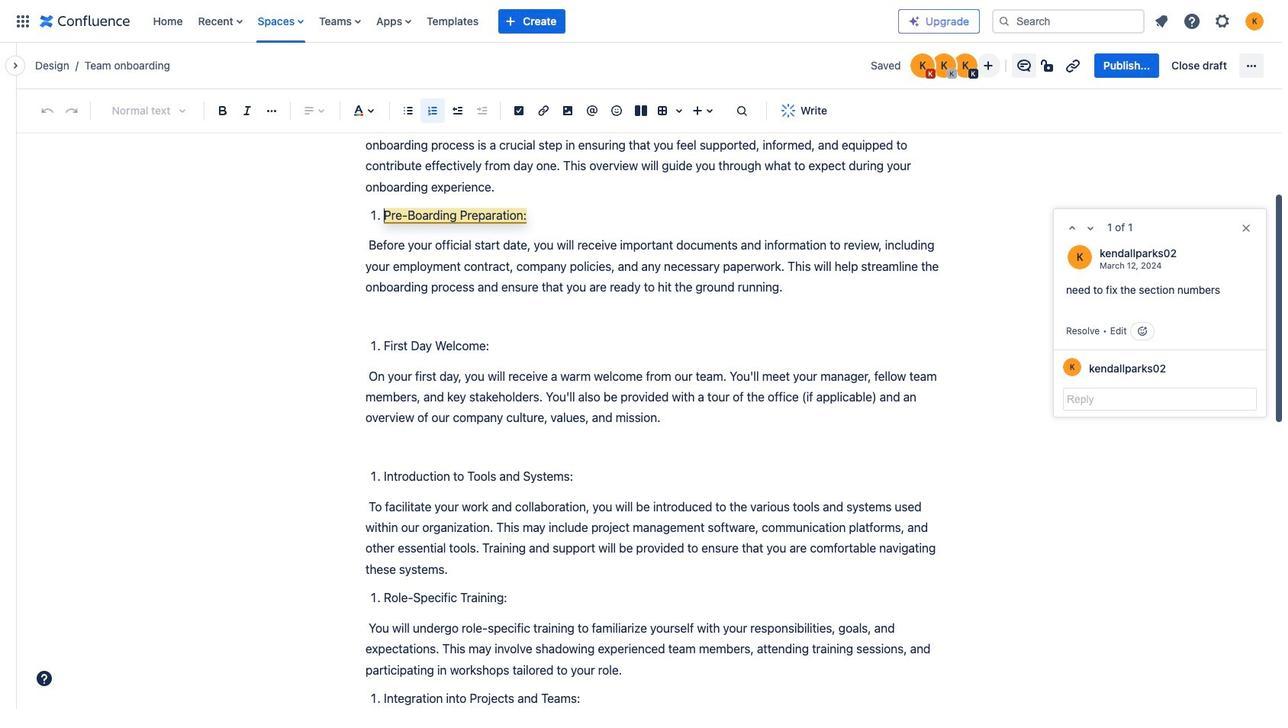 Task type: locate. For each thing, give the bounding box(es) containing it.
bold ⌘b image
[[214, 102, 232, 120]]

more information about kendallparks02 image
[[1067, 244, 1094, 271]]

find and replace image
[[733, 102, 751, 120]]

close icon image
[[1241, 222, 1253, 235]]

comment by kendallparks02 comment
[[1055, 234, 1267, 350]]

expand sidebar image
[[0, 50, 34, 81]]

italic ⌘i image
[[238, 102, 257, 120]]

None search field
[[993, 9, 1145, 33]]

0 horizontal spatial list
[[145, 0, 899, 42]]

Reply field
[[1064, 388, 1258, 411]]

copy link image
[[1064, 57, 1083, 75]]

banner
[[0, 0, 1283, 43]]

next comment image
[[1082, 219, 1100, 238]]

notification icon image
[[1153, 12, 1171, 30]]

list for the premium image at the right of page
[[1149, 7, 1274, 35]]

more formatting image
[[263, 102, 281, 120]]

mention @ image
[[583, 102, 602, 120]]

confluence image
[[40, 12, 130, 30], [40, 12, 130, 30]]

list formating group
[[396, 99, 494, 123]]

list
[[145, 0, 899, 42], [1149, 7, 1274, 35]]

action item [] image
[[510, 102, 528, 120]]

bullet list ⌘⇧8 image
[[399, 102, 418, 120]]

help icon image
[[1184, 12, 1202, 30]]

your profile and preferences image
[[1246, 12, 1265, 30]]

invite to edit image
[[980, 57, 998, 75]]

group
[[1095, 53, 1237, 78]]

Main content area, start typing to enter text. text field
[[366, 114, 946, 709]]

1 horizontal spatial list
[[1149, 7, 1274, 35]]

avatar group element
[[909, 52, 980, 79]]

copy link to comment image
[[1160, 259, 1173, 271]]

outdent ⇧tab image
[[448, 102, 467, 120]]



Task type: describe. For each thing, give the bounding box(es) containing it.
emoji : image
[[608, 102, 626, 120]]

text formatting group
[[211, 99, 284, 123]]

numbered list ⌘⇧7 image
[[424, 102, 442, 120]]

link ⌘k image
[[535, 102, 553, 120]]

previous comment image
[[1064, 219, 1082, 238]]

editable content region
[[341, 0, 1268, 709]]

list for appswitcher icon
[[145, 0, 899, 42]]

settings icon image
[[1214, 12, 1233, 30]]

table size image
[[670, 102, 689, 120]]

appswitcher icon image
[[14, 12, 32, 30]]

search image
[[999, 15, 1011, 27]]

table ⇧⌥t image
[[654, 102, 672, 120]]

comment icon image
[[1015, 57, 1034, 75]]

add image, video, or file image
[[559, 102, 577, 120]]

global element
[[9, 0, 899, 42]]

layouts image
[[632, 102, 651, 120]]

more image
[[1243, 57, 1262, 75]]

premium image
[[909, 15, 921, 27]]

Search field
[[993, 9, 1145, 33]]

no restrictions image
[[1040, 57, 1058, 75]]



Task type: vqa. For each thing, say whether or not it's contained in the screenshot.
Space 'element'
no



